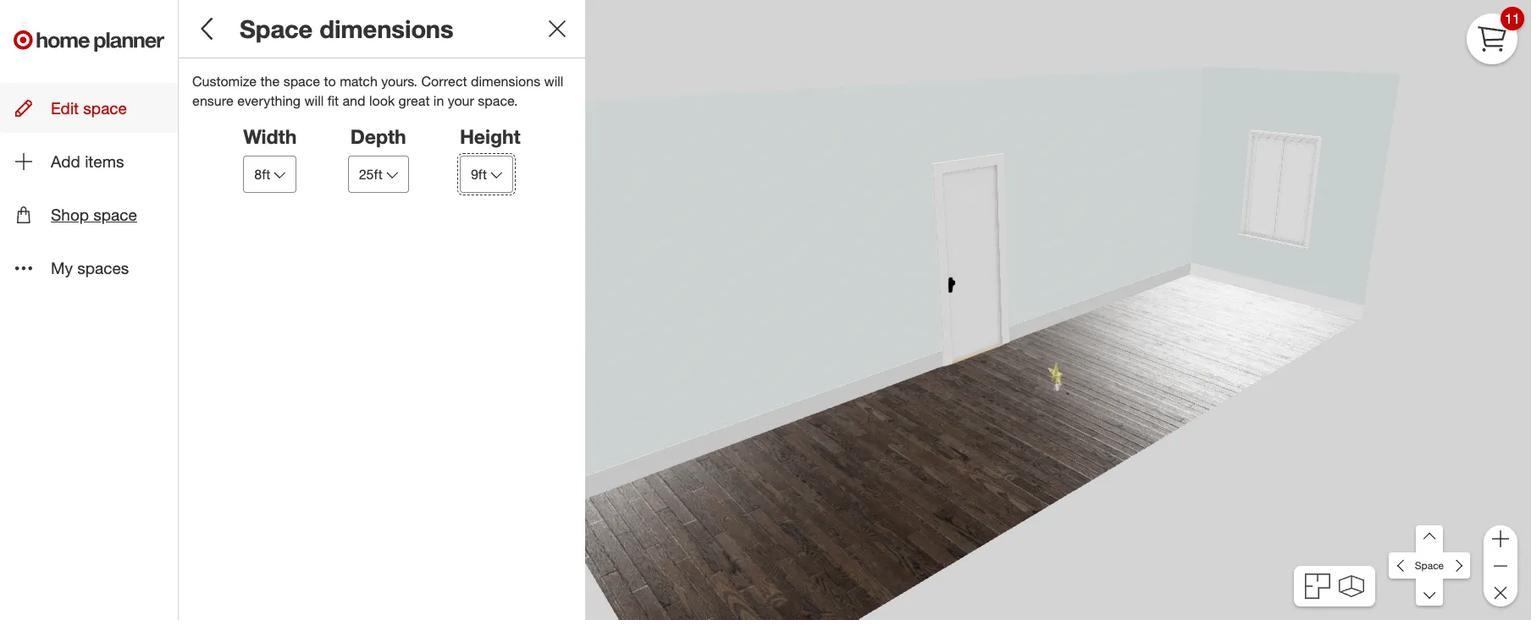 Task type: locate. For each thing, give the bounding box(es) containing it.
space up the
[[240, 14, 313, 44]]

and
[[342, 92, 365, 109]]

1 vertical spatial dimensions
[[471, 73, 540, 90]]

1 vertical spatial space
[[1415, 560, 1444, 572]]

space right edit
[[83, 98, 127, 118]]

to
[[324, 73, 336, 90]]

customize the space to match yours. correct dimensions will ensure everything will fit and look great in your space.
[[192, 73, 563, 109]]

1 horizontal spatial will
[[544, 73, 563, 90]]

fit
[[327, 92, 339, 109]]

add items
[[51, 152, 124, 171]]

space inside button
[[83, 98, 127, 118]]

ensure
[[192, 92, 233, 109]]

0 vertical spatial space
[[240, 14, 313, 44]]

dimensions up space.
[[471, 73, 540, 90]]

will
[[544, 73, 563, 90], [304, 92, 324, 109]]

depth
[[350, 124, 406, 148]]

tilt camera down 30° image
[[1416, 580, 1443, 607]]

width
[[243, 124, 297, 148]]

current space height element
[[460, 124, 521, 149]]

pan camera right 30° image
[[1443, 553, 1470, 580]]

0 vertical spatial space
[[283, 73, 320, 90]]

my spaces button
[[0, 243, 178, 293]]

space inside "button"
[[93, 205, 137, 225]]

space dimensions
[[240, 14, 454, 44]]

my
[[51, 259, 73, 278]]

space right the shop
[[93, 205, 137, 225]]

space
[[240, 14, 313, 44], [1415, 560, 1444, 572]]

1 horizontal spatial space
[[1415, 560, 1444, 572]]

in
[[433, 92, 444, 109]]

height
[[460, 124, 521, 148]]

tilt camera up 30° image
[[1416, 526, 1443, 553]]

1 vertical spatial space
[[83, 98, 127, 118]]

11 button
[[1467, 7, 1524, 64]]

1 horizontal spatial dimensions
[[471, 73, 540, 90]]

0 horizontal spatial will
[[304, 92, 324, 109]]

0 vertical spatial dimensions
[[319, 14, 454, 44]]

25ft
[[359, 166, 383, 183]]

edit space
[[51, 98, 127, 118]]

space for edit space
[[83, 98, 127, 118]]

2 vertical spatial space
[[93, 205, 137, 225]]

dimensions
[[319, 14, 454, 44], [471, 73, 540, 90]]

space
[[283, 73, 320, 90], [83, 98, 127, 118], [93, 205, 137, 225]]

dimensions up yours.
[[319, 14, 454, 44]]

space down tilt camera up 30° icon
[[1415, 560, 1444, 572]]

look
[[369, 92, 395, 109]]

edit
[[51, 98, 79, 118]]

0 horizontal spatial space
[[240, 14, 313, 44]]

your
[[448, 92, 474, 109]]

items
[[85, 152, 124, 171]]

space left "to"
[[283, 73, 320, 90]]

add
[[51, 152, 80, 171]]

pan camera left 30° image
[[1389, 553, 1416, 580]]

space for space
[[1415, 560, 1444, 572]]



Task type: describe. For each thing, give the bounding box(es) containing it.
my spaces
[[51, 259, 129, 278]]

space inside customize the space to match yours. correct dimensions will ensure everything will fit and look great in your space.
[[283, 73, 320, 90]]

the
[[260, 73, 280, 90]]

space for shop space
[[93, 205, 137, 225]]

9ft button
[[460, 156, 513, 193]]

match
[[340, 73, 378, 90]]

25ft button
[[348, 156, 409, 193]]

shop space button
[[0, 190, 178, 240]]

dimensions inside customize the space to match yours. correct dimensions will ensure everything will fit and look great in your space.
[[471, 73, 540, 90]]

home planner landing page image
[[14, 14, 164, 68]]

customize
[[192, 73, 257, 90]]

0 vertical spatial will
[[544, 73, 563, 90]]

add items button
[[0, 136, 178, 187]]

shop space
[[51, 205, 137, 225]]

1 vertical spatial will
[[304, 92, 324, 109]]

current space width element
[[243, 124, 297, 149]]

everything
[[237, 92, 301, 109]]

space for space dimensions
[[240, 14, 313, 44]]

yours.
[[381, 73, 417, 90]]

9ft
[[471, 166, 487, 183]]

current space depth element
[[348, 124, 409, 149]]

space.
[[478, 92, 518, 109]]

great
[[399, 92, 430, 109]]

8ft
[[254, 166, 270, 183]]

correct
[[421, 73, 467, 90]]

0 horizontal spatial dimensions
[[319, 14, 454, 44]]

top view button icon image
[[1305, 574, 1331, 600]]

spaces
[[77, 259, 129, 278]]

11
[[1505, 10, 1520, 27]]

shop
[[51, 205, 89, 225]]

8ft button
[[243, 156, 297, 193]]

front view button icon image
[[1339, 576, 1364, 598]]

edit space button
[[0, 83, 178, 133]]



Task type: vqa. For each thing, say whether or not it's contained in the screenshot.
the Deluxe
no



